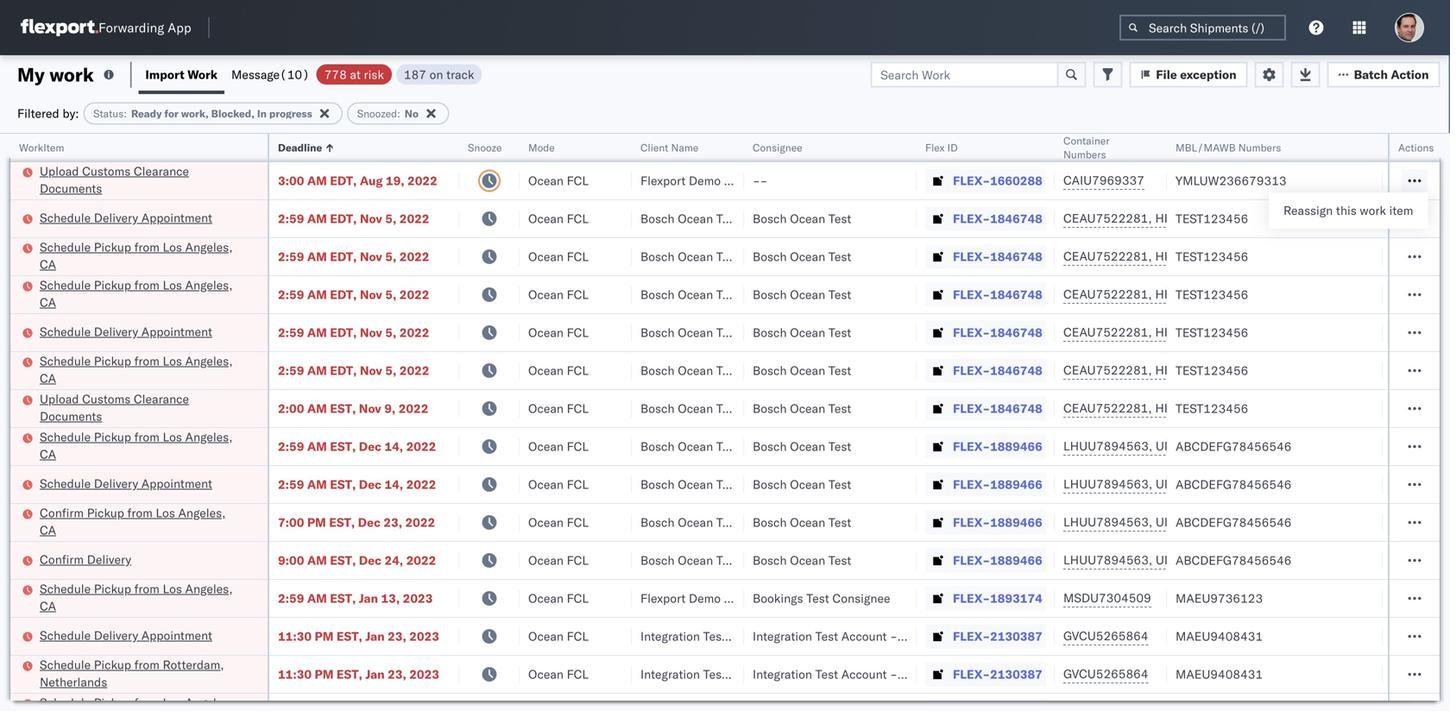Task type: describe. For each thing, give the bounding box(es) containing it.
ca for the confirm pickup from los angeles, ca link
[[40, 523, 56, 538]]

1 flex- from the top
[[953, 173, 991, 188]]

mbl/mawb numbers
[[1176, 141, 1282, 154]]

lhuu7894563, uetu5238478 for schedule pickup from los angeles, ca
[[1064, 439, 1240, 454]]

3 schedule delivery appointment button from the top
[[40, 475, 212, 494]]

demo for bookings
[[689, 591, 721, 606]]

mbl/mawb numbers button
[[1168, 137, 1366, 155]]

schedule delivery appointment for fourth schedule delivery appointment link from the top
[[40, 628, 212, 643]]

5 ceau7522281, hlxu6269489, hlxu8034992 from the top
[[1064, 363, 1332, 378]]

work
[[187, 67, 218, 82]]

client name button
[[632, 137, 727, 155]]

5 am from the top
[[307, 325, 327, 340]]

snoozed
[[357, 107, 397, 120]]

11 fcl from the top
[[567, 553, 589, 568]]

container
[[1064, 134, 1110, 147]]

est, for second 'schedule delivery appointment' button from the bottom of the page
[[330, 477, 356, 492]]

omkar sav for lhuu7894563, uetu5238478
[[1392, 515, 1451, 530]]

my
[[17, 63, 45, 86]]

3 edt, from the top
[[330, 249, 357, 264]]

1 hlxu6269489, from the top
[[1156, 211, 1244, 226]]

ca for 5th schedule pickup from los angeles, ca "link" from the bottom of the page
[[40, 257, 56, 272]]

187
[[404, 67, 427, 82]]

rotterdam,
[[163, 658, 224, 673]]

1 ceau7522281, hlxu6269489, hlxu8034992 from the top
[[1064, 211, 1332, 226]]

blocked,
[[211, 107, 255, 120]]

Search Shipments (/) text field
[[1120, 15, 1287, 41]]

9 ocean fcl from the top
[[529, 477, 589, 492]]

from inside schedule pickup from los angeles,
[[134, 696, 160, 711]]

2 test123456 from the top
[[1176, 249, 1249, 264]]

14 flex- from the top
[[953, 667, 991, 682]]

1 edt, from the top
[[330, 173, 357, 188]]

schedule pickup from los angeles, button
[[40, 695, 245, 712]]

abcdefg78456546 for confirm delivery
[[1176, 553, 1292, 568]]

resize handle column header for container numbers button
[[1147, 134, 1168, 712]]

from inside 'schedule pickup from rotterdam, netherlands'
[[134, 658, 160, 673]]

1 test123456 from the top
[[1176, 211, 1249, 226]]

batch action button
[[1328, 62, 1441, 88]]

jaehyung c
[[1392, 629, 1451, 644]]

customs for 3:00 am edt, aug 19, 2022
[[82, 164, 131, 179]]

12 flex- from the top
[[953, 591, 991, 606]]

ready
[[131, 107, 162, 120]]

1 2:59 from the top
[[278, 211, 304, 226]]

integration test account - karl lagerfeld for schedule delivery appointment
[[753, 629, 978, 644]]

ymluw236679313
[[1176, 173, 1287, 188]]

sav for ceau7522281, hlxu6269489, hlxu8034992
[[1432, 287, 1451, 302]]

snooze
[[468, 141, 502, 154]]

numbers for mbl/mawb numbers
[[1239, 141, 1282, 154]]

app
[[168, 19, 191, 36]]

1 vertical spatial 2023
[[410, 629, 440, 644]]

flex
[[926, 141, 945, 154]]

7:00
[[278, 515, 304, 530]]

19,
[[386, 173, 405, 188]]

2 fcl from the top
[[567, 211, 589, 226]]

exception
[[1181, 67, 1237, 82]]

flex id button
[[917, 137, 1038, 155]]

2:59 am edt, nov 5, 2022 for third schedule delivery appointment link from the bottom of the page
[[278, 325, 430, 340]]

resize handle column header for mode button
[[611, 134, 632, 712]]

6 fcl from the top
[[567, 363, 589, 378]]

3 1846748 from the top
[[991, 287, 1043, 302]]

integration test account - karl lagerfeld for schedule pickup from rotterdam, netherlands
[[753, 667, 978, 682]]

1660288
[[991, 173, 1043, 188]]

13,
[[381, 591, 400, 606]]

6 flex- from the top
[[953, 363, 991, 378]]

delivery for third 'schedule delivery appointment' button from the bottom of the page
[[94, 324, 138, 339]]

filtered by:
[[17, 106, 79, 121]]

account for schedule pickup from rotterdam, netherlands
[[842, 667, 887, 682]]

1 5, from the top
[[385, 211, 397, 226]]

schedule inside 'schedule pickup from rotterdam, netherlands'
[[40, 658, 91, 673]]

flex-1846748 for third schedule delivery appointment link from the bottom of the page
[[953, 325, 1043, 340]]

resize handle column header for workitem button
[[247, 134, 268, 712]]

schedule delivery appointment for third schedule delivery appointment link from the bottom of the page
[[40, 324, 212, 339]]

integration for schedule delivery appointment
[[753, 629, 813, 644]]

hlxu8034992 for third schedule pickup from los angeles, ca "link" from the bottom
[[1247, 363, 1332, 378]]

4 5, from the top
[[385, 325, 397, 340]]

lagerfeld for schedule delivery appointment
[[926, 629, 978, 644]]

upload customs clearance documents link for 3:00 am edt, aug 19, 2022
[[40, 163, 245, 197]]

8 2:59 from the top
[[278, 591, 304, 606]]

778
[[325, 67, 347, 82]]

3 gaurav from the top
[[1392, 249, 1431, 264]]

uetu5238478 for confirm pickup from los angeles, ca
[[1156, 515, 1240, 530]]

delivery for confirm delivery button
[[87, 552, 131, 567]]

4 ocean fcl from the top
[[529, 287, 589, 302]]

for
[[164, 107, 179, 120]]

status
[[93, 107, 124, 120]]

flex-1660288
[[953, 173, 1043, 188]]

status : ready for work, blocked, in progress
[[93, 107, 312, 120]]

778 at risk
[[325, 67, 384, 82]]

abcdefg78456546 for schedule pickup from los angeles, ca
[[1176, 439, 1292, 454]]

3:00
[[278, 173, 304, 188]]

9 flex- from the top
[[953, 477, 991, 492]]

work,
[[181, 107, 209, 120]]

8 am from the top
[[307, 439, 327, 454]]

at
[[350, 67, 361, 82]]

upload for 2:00 am est, nov 9, 2022
[[40, 392, 79, 407]]

10 am from the top
[[307, 553, 327, 568]]

13 fcl from the top
[[567, 629, 589, 644]]

maeu9736123
[[1176, 591, 1264, 606]]

11:30 for schedule pickup from rotterdam, netherlands
[[278, 667, 312, 682]]

9,
[[385, 401, 396, 416]]

5 flex- from the top
[[953, 325, 991, 340]]

jaehyung
[[1392, 629, 1443, 644]]

batch
[[1355, 67, 1389, 82]]

1889466 for confirm delivery
[[991, 553, 1043, 568]]

hlxu8034992 for fourth schedule pickup from los angeles, ca "link" from the bottom of the page
[[1247, 287, 1332, 302]]

flexport for bookings
[[641, 591, 686, 606]]

clearance for 2:00 am est, nov 9, 2022
[[134, 392, 189, 407]]

lhuu7894563, uetu5238478 for confirm delivery
[[1064, 553, 1240, 568]]

schedule pickup from rotterdam, netherlands link
[[40, 657, 245, 691]]

flex-1889466 for confirm delivery
[[953, 553, 1043, 568]]

container numbers button
[[1055, 130, 1150, 162]]

3 test123456 from the top
[[1176, 287, 1249, 302]]

message
[[232, 67, 280, 82]]

mbl/mawb
[[1176, 141, 1236, 154]]

12 fcl from the top
[[567, 591, 589, 606]]

client
[[641, 141, 669, 154]]

3 ceau7522281, from the top
[[1064, 287, 1153, 302]]

los inside "confirm pickup from los angeles, ca"
[[156, 506, 175, 521]]

: for snoozed
[[397, 107, 401, 120]]

10 fcl from the top
[[567, 515, 589, 530]]

7 schedule from the top
[[40, 476, 91, 491]]

flex-1889466 for schedule delivery appointment
[[953, 477, 1043, 492]]

9 schedule from the top
[[40, 628, 91, 643]]

2023 for rotterdam,
[[410, 667, 440, 682]]

3 jaw from the top
[[1434, 249, 1451, 264]]

confirm pickup from los angeles, ca button
[[40, 505, 245, 541]]

3 gaurav jaw from the top
[[1392, 249, 1451, 264]]

3 schedule delivery appointment link from the top
[[40, 475, 212, 493]]

7 2:59 from the top
[[278, 477, 304, 492]]

1 schedule delivery appointment button from the top
[[40, 209, 212, 228]]

flexport demo consignee for bookings test consignee
[[641, 591, 782, 606]]

deadline
[[278, 141, 322, 154]]

confirm pickup from los angeles, ca
[[40, 506, 226, 538]]

4 test123456 from the top
[[1176, 325, 1249, 340]]

3:00 am edt, aug 19, 2022
[[278, 173, 438, 188]]

3 flex- from the top
[[953, 249, 991, 264]]

3 schedule pickup from los angeles, ca link from the top
[[40, 353, 245, 387]]

resize handle column header for mbl/mawb numbers button
[[1363, 134, 1384, 712]]

23, for los
[[384, 515, 403, 530]]

forwarding app
[[98, 19, 191, 36]]

1 vertical spatial pm
[[315, 629, 334, 644]]

documents for 3:00
[[40, 181, 102, 196]]

8 schedule from the top
[[40, 582, 91, 597]]

6 hlxu8034992 from the top
[[1247, 401, 1332, 416]]

12 ocean fcl from the top
[[529, 591, 589, 606]]

resize handle column header for consignee button
[[896, 134, 917, 712]]

4 schedule from the top
[[40, 324, 91, 339]]

reassign this work item
[[1284, 203, 1414, 218]]

risk
[[364, 67, 384, 82]]

schedule inside schedule pickup from los angeles,
[[40, 696, 91, 711]]

2 flex-1846748 from the top
[[953, 249, 1043, 264]]

bookings test consignee
[[753, 591, 891, 606]]

file exception
[[1157, 67, 1237, 82]]

1 schedule delivery appointment link from the top
[[40, 209, 212, 227]]

2 ceau7522281, from the top
[[1064, 249, 1153, 264]]

2 am from the top
[[307, 211, 327, 226]]

1 ceau7522281, from the top
[[1064, 211, 1153, 226]]

2130387 for schedule delivery appointment
[[991, 629, 1043, 644]]

lhuu7894563, for schedule delivery appointment
[[1064, 477, 1153, 492]]

1 vertical spatial 23,
[[388, 629, 407, 644]]

6 ceau7522281, hlxu6269489, hlxu8034992 from the top
[[1064, 401, 1332, 416]]

4 1846748 from the top
[[991, 325, 1043, 340]]

action
[[1392, 67, 1430, 82]]

2 2:59 from the top
[[278, 249, 304, 264]]

3 schedule pickup from los angeles, ca from the top
[[40, 354, 233, 386]]

2:59 am est, dec 14, 2022 for schedule pickup from los angeles, ca
[[278, 439, 436, 454]]

flex-2130387 for schedule delivery appointment
[[953, 629, 1043, 644]]

maeu9408431 for schedule pickup from rotterdam, netherlands
[[1176, 667, 1264, 682]]

appointment for second schedule delivery appointment link from the bottom
[[141, 476, 212, 491]]

actions
[[1399, 141, 1435, 154]]

4 ceau7522281, hlxu6269489, hlxu8034992 from the top
[[1064, 325, 1332, 340]]

(10)
[[280, 67, 310, 82]]

snoozed : no
[[357, 107, 419, 120]]

schedule pickup from rotterdam, netherlands button
[[40, 657, 245, 693]]

upload customs clearance documents for 2:00 am est, nov 9, 2022
[[40, 392, 189, 424]]

gvcu5265864 for schedule pickup from rotterdam, netherlands
[[1064, 667, 1149, 682]]

no
[[405, 107, 419, 120]]

c
[[1446, 629, 1451, 644]]

upload customs clearance documents link for 2:00 am est, nov 9, 2022
[[40, 391, 245, 425]]

integration for schedule pickup from rotterdam, netherlands
[[753, 667, 813, 682]]

2 ocean fcl from the top
[[529, 211, 589, 226]]

2130387 for schedule pickup from rotterdam, netherlands
[[991, 667, 1043, 682]]

1 vertical spatial work
[[1361, 203, 1387, 218]]

appointment for 1st schedule delivery appointment link from the top of the page
[[141, 210, 212, 225]]

3 am from the top
[[307, 249, 327, 264]]

id
[[948, 141, 958, 154]]

1 vertical spatial jan
[[366, 629, 385, 644]]

10 resize handle column header from the left
[[1420, 134, 1441, 712]]

batch action
[[1355, 67, 1430, 82]]

filtered
[[17, 106, 59, 121]]

4 schedule delivery appointment link from the top
[[40, 627, 212, 645]]

account for schedule delivery appointment
[[842, 629, 887, 644]]

by:
[[62, 106, 79, 121]]

: for status
[[124, 107, 127, 120]]

in
[[257, 107, 267, 120]]

resize handle column header for the client name button at the top
[[724, 134, 744, 712]]

flex-1889466 for confirm pickup from los angeles, ca
[[953, 515, 1043, 530]]

ca for third schedule pickup from los angeles, ca "link" from the bottom
[[40, 371, 56, 386]]

import work button
[[138, 55, 225, 94]]

7:00 pm est, dec 23, 2022
[[278, 515, 435, 530]]

13 ocean fcl from the top
[[529, 629, 589, 644]]

5 hlxu6269489, from the top
[[1156, 363, 1244, 378]]

8 ocean fcl from the top
[[529, 439, 589, 454]]

flex id
[[926, 141, 958, 154]]

uetu5238478 for confirm delivery
[[1156, 553, 1240, 568]]

4 flex- from the top
[[953, 287, 991, 302]]

3 ocean fcl from the top
[[529, 249, 589, 264]]

1 1846748 from the top
[[991, 211, 1043, 226]]

5 schedule pickup from los angeles, ca link from the top
[[40, 581, 245, 615]]

schedule delivery appointment for 1st schedule delivery appointment link from the top of the page
[[40, 210, 212, 225]]

documents for 2:00
[[40, 409, 102, 424]]

flexport. image
[[21, 19, 98, 36]]

upload customs clearance documents for 3:00 am edt, aug 19, 2022
[[40, 164, 189, 196]]

reassign
[[1284, 203, 1334, 218]]

import
[[145, 67, 185, 82]]

5 test123456 from the top
[[1176, 363, 1249, 378]]

bookings
[[753, 591, 804, 606]]

workitem
[[19, 141, 64, 154]]

5 schedule pickup from los angeles, ca button from the top
[[40, 581, 245, 617]]

7 flex- from the top
[[953, 401, 991, 416]]

6 1846748 from the top
[[991, 401, 1043, 416]]

consignee inside button
[[753, 141, 803, 154]]

14 fcl from the top
[[567, 667, 589, 682]]

caiu7969337
[[1064, 173, 1145, 188]]

9 fcl from the top
[[567, 477, 589, 492]]

14, for schedule pickup from los angeles, ca
[[385, 439, 403, 454]]

4 schedule delivery appointment button from the top
[[40, 627, 212, 646]]

2 schedule pickup from los angeles, ca from the top
[[40, 278, 233, 310]]



Task type: locate. For each thing, give the bounding box(es) containing it.
1 ocean fcl from the top
[[529, 173, 589, 188]]

dec down the 2:00 am est, nov 9, 2022
[[359, 439, 382, 454]]

work
[[49, 63, 94, 86], [1361, 203, 1387, 218]]

2 edt, from the top
[[330, 211, 357, 226]]

dec for schedule delivery appointment
[[359, 477, 382, 492]]

schedule pickup from los angeles, link
[[40, 695, 245, 712]]

lhuu7894563, for confirm delivery
[[1064, 553, 1153, 568]]

account
[[842, 629, 887, 644], [842, 667, 887, 682]]

flex-2130387 for schedule pickup from rotterdam, netherlands
[[953, 667, 1043, 682]]

ca for fourth schedule pickup from los angeles, ca "link" from the top of the page
[[40, 447, 56, 462]]

4 abcdefg78456546 from the top
[[1176, 553, 1292, 568]]

3 1889466 from the top
[[991, 515, 1043, 530]]

14, down 9,
[[385, 439, 403, 454]]

2 integration test account - karl lagerfeld from the top
[[753, 667, 978, 682]]

bosch ocean test
[[641, 211, 740, 226], [753, 211, 852, 226], [641, 249, 740, 264], [753, 249, 852, 264], [641, 287, 740, 302], [753, 287, 852, 302], [641, 325, 740, 340], [753, 325, 852, 340], [641, 363, 740, 378], [753, 363, 852, 378], [641, 401, 740, 416], [753, 401, 852, 416], [641, 439, 740, 454], [753, 439, 852, 454], [641, 477, 740, 492], [753, 477, 852, 492], [641, 515, 740, 530], [753, 515, 852, 530], [641, 553, 740, 568], [753, 553, 852, 568]]

1889466 for schedule delivery appointment
[[991, 477, 1043, 492]]

delivery for first 'schedule delivery appointment' button
[[94, 210, 138, 225]]

upload customs clearance documents button
[[40, 163, 245, 199], [40, 391, 245, 427]]

1 vertical spatial flex-2130387
[[953, 667, 1043, 682]]

lhuu7894563, uetu5238478 for confirm pickup from los angeles, ca
[[1064, 515, 1240, 530]]

delivery for second 'schedule delivery appointment' button from the bottom of the page
[[94, 476, 138, 491]]

omkar sav
[[1392, 287, 1451, 302], [1392, 515, 1451, 530]]

0 vertical spatial flexport demo consignee
[[641, 173, 782, 188]]

angeles, inside schedule pickup from los angeles,
[[185, 696, 233, 711]]

est, for 4th schedule pickup from los angeles, ca button from the top
[[330, 439, 356, 454]]

3 flex-1846748 from the top
[[953, 287, 1043, 302]]

4 fcl from the top
[[567, 287, 589, 302]]

0 vertical spatial 2130387
[[991, 629, 1043, 644]]

0 vertical spatial omkar sav
[[1392, 287, 1451, 302]]

2 jaw from the top
[[1434, 211, 1451, 226]]

resize handle column header
[[247, 134, 268, 712], [439, 134, 459, 712], [499, 134, 520, 712], [611, 134, 632, 712], [724, 134, 744, 712], [896, 134, 917, 712], [1035, 134, 1055, 712], [1147, 134, 1168, 712], [1363, 134, 1384, 712], [1420, 134, 1441, 712]]

dec left 24, on the left of page
[[359, 553, 382, 568]]

resize handle column header for flex id button
[[1035, 134, 1055, 712]]

dec for confirm pickup from los angeles, ca
[[358, 515, 381, 530]]

2 vertical spatial 23,
[[388, 667, 407, 682]]

confirm inside "confirm pickup from los angeles, ca"
[[40, 506, 84, 521]]

0 vertical spatial upload customs clearance documents button
[[40, 163, 245, 199]]

delivery inside 'confirm delivery' link
[[87, 552, 131, 567]]

1 vertical spatial 2:59 am est, dec 14, 2022
[[278, 477, 436, 492]]

abcdefg78456546
[[1176, 439, 1292, 454], [1176, 477, 1292, 492], [1176, 515, 1292, 530], [1176, 553, 1292, 568]]

upload customs clearance documents button for 2:00 am est, nov 9, 2022
[[40, 391, 245, 427]]

mode button
[[520, 137, 615, 155]]

1 vertical spatial integration test account - karl lagerfeld
[[753, 667, 978, 682]]

flex-1889466
[[953, 439, 1043, 454], [953, 477, 1043, 492], [953, 515, 1043, 530], [953, 553, 1043, 568]]

2 uetu5238478 from the top
[[1156, 477, 1240, 492]]

2 gaurav jaw from the top
[[1392, 211, 1451, 226]]

1 vertical spatial sav
[[1432, 515, 1451, 530]]

1 vertical spatial 11:30
[[278, 667, 312, 682]]

0 vertical spatial 2:59 am est, dec 14, 2022
[[278, 439, 436, 454]]

confirm for confirm delivery
[[40, 552, 84, 567]]

ceau7522281, hlxu6269489, hlxu8034992
[[1064, 211, 1332, 226], [1064, 249, 1332, 264], [1064, 287, 1332, 302], [1064, 325, 1332, 340], [1064, 363, 1332, 378], [1064, 401, 1332, 416]]

6 ca from the top
[[40, 599, 56, 614]]

2 2:59 am est, dec 14, 2022 from the top
[[278, 477, 436, 492]]

0 vertical spatial 14,
[[385, 439, 403, 454]]

numbers down container
[[1064, 148, 1107, 161]]

0 vertical spatial 11:30 pm est, jan 23, 2023
[[278, 629, 440, 644]]

1 vertical spatial 2130387
[[991, 667, 1043, 682]]

workitem button
[[10, 137, 250, 155]]

1 horizontal spatial :
[[397, 107, 401, 120]]

11 schedule from the top
[[40, 696, 91, 711]]

3 flex-1889466 from the top
[[953, 515, 1043, 530]]

abcdefg78456546 for schedule delivery appointment
[[1176, 477, 1292, 492]]

1 11:30 pm est, jan 23, 2023 from the top
[[278, 629, 440, 644]]

4 schedule pickup from los angeles, ca button from the top
[[40, 429, 245, 465]]

2:59 am est, dec 14, 2022 up 7:00 pm est, dec 23, 2022
[[278, 477, 436, 492]]

flex-2130387
[[953, 629, 1043, 644], [953, 667, 1043, 682]]

2 flexport from the top
[[641, 591, 686, 606]]

aug
[[360, 173, 383, 188]]

11:30 pm est, jan 23, 2023 for schedule pickup from rotterdam, netherlands
[[278, 667, 440, 682]]

flex-1846748 for third schedule pickup from los angeles, ca "link" from the bottom
[[953, 363, 1043, 378]]

3 hlxu6269489, from the top
[[1156, 287, 1244, 302]]

0 vertical spatial confirm
[[40, 506, 84, 521]]

7 fcl from the top
[[567, 401, 589, 416]]

test
[[717, 211, 740, 226], [829, 211, 852, 226], [717, 249, 740, 264], [829, 249, 852, 264], [717, 287, 740, 302], [829, 287, 852, 302], [717, 325, 740, 340], [829, 325, 852, 340], [717, 363, 740, 378], [829, 363, 852, 378], [717, 401, 740, 416], [829, 401, 852, 416], [717, 439, 740, 454], [829, 439, 852, 454], [717, 477, 740, 492], [829, 477, 852, 492], [717, 515, 740, 530], [829, 515, 852, 530], [717, 553, 740, 568], [829, 553, 852, 568], [807, 591, 830, 606], [816, 629, 839, 644], [816, 667, 839, 682]]

confirm delivery link
[[40, 551, 131, 569]]

5 ocean fcl from the top
[[529, 325, 589, 340]]

1 schedule pickup from los angeles, ca button from the top
[[40, 239, 245, 275]]

schedule delivery appointment
[[40, 210, 212, 225], [40, 324, 212, 339], [40, 476, 212, 491], [40, 628, 212, 643]]

2 11:30 pm est, jan 23, 2023 from the top
[[278, 667, 440, 682]]

9 am from the top
[[307, 477, 327, 492]]

upload for 3:00 am edt, aug 19, 2022
[[40, 164, 79, 179]]

1 vertical spatial integration
[[753, 667, 813, 682]]

omkar for lhuu7894563, uetu5238478
[[1392, 515, 1429, 530]]

ca for 5th schedule pickup from los angeles, ca "link" from the top of the page
[[40, 599, 56, 614]]

4 gaurav jaw from the top
[[1392, 325, 1451, 340]]

4 schedule pickup from los angeles, ca from the top
[[40, 430, 233, 462]]

deadline button
[[269, 137, 442, 155]]

pickup inside schedule pickup from los angeles,
[[94, 696, 131, 711]]

confirm
[[40, 506, 84, 521], [40, 552, 84, 567]]

2 vertical spatial jan
[[366, 667, 385, 682]]

uetu5238478 for schedule pickup from los angeles, ca
[[1156, 439, 1240, 454]]

1 14, from the top
[[385, 439, 403, 454]]

1 flex-1889466 from the top
[[953, 439, 1043, 454]]

1846748
[[991, 211, 1043, 226], [991, 249, 1043, 264], [991, 287, 1043, 302], [991, 325, 1043, 340], [991, 363, 1043, 378], [991, 401, 1043, 416]]

karl
[[901, 629, 923, 644], [901, 667, 923, 682]]

am
[[307, 173, 327, 188], [307, 211, 327, 226], [307, 249, 327, 264], [307, 287, 327, 302], [307, 325, 327, 340], [307, 363, 327, 378], [307, 401, 327, 416], [307, 439, 327, 454], [307, 477, 327, 492], [307, 553, 327, 568], [307, 591, 327, 606]]

hlxu6269489,
[[1156, 211, 1244, 226], [1156, 249, 1244, 264], [1156, 287, 1244, 302], [1156, 325, 1244, 340], [1156, 363, 1244, 378], [1156, 401, 1244, 416]]

1 vertical spatial clearance
[[134, 392, 189, 407]]

0 vertical spatial flexport
[[641, 173, 686, 188]]

schedule pickup from rotterdam, netherlands
[[40, 658, 224, 690]]

2023 for los
[[403, 591, 433, 606]]

confirm pickup from los angeles, ca link
[[40, 505, 245, 539]]

9:00
[[278, 553, 304, 568]]

msdu7304509
[[1064, 591, 1152, 606]]

1889466 for confirm pickup from los angeles, ca
[[991, 515, 1043, 530]]

consignee button
[[744, 137, 900, 155]]

flexport demo consignee for --
[[641, 173, 782, 188]]

0 vertical spatial work
[[49, 63, 94, 86]]

ca
[[40, 257, 56, 272], [40, 295, 56, 310], [40, 371, 56, 386], [40, 447, 56, 462], [40, 523, 56, 538], [40, 599, 56, 614]]

5 ca from the top
[[40, 523, 56, 538]]

1 vertical spatial customs
[[82, 392, 131, 407]]

1893174
[[991, 591, 1043, 606]]

1 vertical spatial upload customs clearance documents link
[[40, 391, 245, 425]]

0 vertical spatial integration
[[753, 629, 813, 644]]

2 maeu9408431 from the top
[[1176, 667, 1264, 682]]

2 5, from the top
[[385, 249, 397, 264]]

angeles, inside "confirm pickup from los angeles, ca"
[[178, 506, 226, 521]]

dec for schedule pickup from los angeles, ca
[[359, 439, 382, 454]]

flex-1893174 button
[[926, 587, 1047, 611], [926, 587, 1047, 611]]

1 vertical spatial upload customs clearance documents
[[40, 392, 189, 424]]

name
[[671, 141, 699, 154]]

confirm down "confirm pickup from los angeles, ca"
[[40, 552, 84, 567]]

flex-1846748 for 1st schedule delivery appointment link from the top of the page
[[953, 211, 1043, 226]]

from
[[134, 240, 160, 255], [134, 278, 160, 293], [134, 354, 160, 369], [134, 430, 160, 445], [127, 506, 153, 521], [134, 582, 160, 597], [134, 658, 160, 673], [134, 696, 160, 711]]

2 omkar sav from the top
[[1392, 515, 1451, 530]]

est, for confirm pickup from los angeles, ca button
[[329, 515, 355, 530]]

1 lagerfeld from the top
[[926, 629, 978, 644]]

1 vertical spatial gvcu5265864
[[1064, 667, 1149, 682]]

confirm for confirm pickup from los angeles, ca
[[40, 506, 84, 521]]

1 vertical spatial upload customs clearance documents button
[[40, 391, 245, 427]]

0 horizontal spatial work
[[49, 63, 94, 86]]

3 lhuu7894563, uetu5238478 from the top
[[1064, 515, 1240, 530]]

nov
[[360, 211, 382, 226], [360, 249, 382, 264], [360, 287, 382, 302], [360, 325, 382, 340], [360, 363, 382, 378], [359, 401, 382, 416]]

6 test123456 from the top
[[1176, 401, 1249, 416]]

5 flex-1846748 from the top
[[953, 363, 1043, 378]]

jaw
[[1434, 173, 1451, 188], [1434, 211, 1451, 226], [1434, 249, 1451, 264], [1434, 325, 1451, 340]]

0 vertical spatial omkar
[[1392, 287, 1429, 302]]

flexport for -
[[641, 173, 686, 188]]

2130387
[[991, 629, 1043, 644], [991, 667, 1043, 682]]

11 am from the top
[[307, 591, 327, 606]]

est, for confirm delivery button
[[330, 553, 356, 568]]

flex-1846748 for fourth schedule pickup from los angeles, ca "link" from the bottom of the page
[[953, 287, 1043, 302]]

2 1846748 from the top
[[991, 249, 1043, 264]]

demo left bookings
[[689, 591, 721, 606]]

omkar sav for ceau7522281, hlxu6269489, hlxu8034992
[[1392, 287, 1451, 302]]

Search Work text field
[[871, 62, 1059, 88]]

demo
[[689, 173, 721, 188], [689, 591, 721, 606]]

23,
[[384, 515, 403, 530], [388, 629, 407, 644], [388, 667, 407, 682]]

omkar for ceau7522281, hlxu6269489, hlxu8034992
[[1392, 287, 1429, 302]]

9:00 am est, dec 24, 2022
[[278, 553, 436, 568]]

0 vertical spatial flex-2130387
[[953, 629, 1043, 644]]

10 ocean fcl from the top
[[529, 515, 589, 530]]

1889466 for schedule pickup from los angeles, ca
[[991, 439, 1043, 454]]

pm for rotterdam,
[[315, 667, 334, 682]]

0 vertical spatial 23,
[[384, 515, 403, 530]]

numbers inside container numbers
[[1064, 148, 1107, 161]]

pickup inside 'schedule pickup from rotterdam, netherlands'
[[94, 658, 131, 673]]

2 documents from the top
[[40, 409, 102, 424]]

2 14, from the top
[[385, 477, 403, 492]]

uetu5238478
[[1156, 439, 1240, 454], [1156, 477, 1240, 492], [1156, 515, 1240, 530], [1156, 553, 1240, 568]]

1 flexport demo consignee from the top
[[641, 173, 782, 188]]

2:00 am est, nov 9, 2022
[[278, 401, 429, 416]]

2:59 am edt, nov 5, 2022 for fourth schedule pickup from los angeles, ca "link" from the bottom of the page
[[278, 287, 430, 302]]

confirm up confirm delivery
[[40, 506, 84, 521]]

los inside schedule pickup from los angeles,
[[163, 696, 182, 711]]

1 schedule delivery appointment from the top
[[40, 210, 212, 225]]

5 5, from the top
[[385, 363, 397, 378]]

1 vertical spatial demo
[[689, 591, 721, 606]]

: left no
[[397, 107, 401, 120]]

1 vertical spatial documents
[[40, 409, 102, 424]]

2 flexport demo consignee from the top
[[641, 591, 782, 606]]

sav
[[1432, 287, 1451, 302], [1432, 515, 1451, 530]]

bosch
[[641, 211, 675, 226], [753, 211, 787, 226], [641, 249, 675, 264], [753, 249, 787, 264], [641, 287, 675, 302], [753, 287, 787, 302], [641, 325, 675, 340], [753, 325, 787, 340], [641, 363, 675, 378], [753, 363, 787, 378], [641, 401, 675, 416], [753, 401, 787, 416], [641, 439, 675, 454], [753, 439, 787, 454], [641, 477, 675, 492], [753, 477, 787, 492], [641, 515, 675, 530], [753, 515, 787, 530], [641, 553, 675, 568], [753, 553, 787, 568]]

6 flex-1846748 from the top
[[953, 401, 1043, 416]]

from inside "confirm pickup from los angeles, ca"
[[127, 506, 153, 521]]

container numbers
[[1064, 134, 1110, 161]]

numbers inside button
[[1239, 141, 1282, 154]]

0 vertical spatial lagerfeld
[[926, 629, 978, 644]]

6 edt, from the top
[[330, 363, 357, 378]]

0 vertical spatial jan
[[359, 591, 378, 606]]

2 upload customs clearance documents button from the top
[[40, 391, 245, 427]]

lhuu7894563, for schedule pickup from los angeles, ca
[[1064, 439, 1153, 454]]

0 vertical spatial karl
[[901, 629, 923, 644]]

demo for -
[[689, 173, 721, 188]]

forwarding
[[98, 19, 164, 36]]

0 vertical spatial maeu9408431
[[1176, 629, 1264, 644]]

schedule delivery appointment button
[[40, 209, 212, 228], [40, 323, 212, 342], [40, 475, 212, 494], [40, 627, 212, 646]]

delivery for first 'schedule delivery appointment' button from the bottom
[[94, 628, 138, 643]]

work up by:
[[49, 63, 94, 86]]

0 vertical spatial integration test account - karl lagerfeld
[[753, 629, 978, 644]]

2:59 am edt, nov 5, 2022 for third schedule pickup from los angeles, ca "link" from the bottom
[[278, 363, 430, 378]]

24,
[[385, 553, 403, 568]]

numbers up ymluw236679313
[[1239, 141, 1282, 154]]

hlxu8034992
[[1247, 211, 1332, 226], [1247, 249, 1332, 264], [1247, 287, 1332, 302], [1247, 325, 1332, 340], [1247, 363, 1332, 378], [1247, 401, 1332, 416]]

est, for 5th schedule pickup from los angeles, ca button from the top
[[330, 591, 356, 606]]

0 vertical spatial documents
[[40, 181, 102, 196]]

5 2:59 am edt, nov 5, 2022 from the top
[[278, 363, 430, 378]]

flex-1889466 for schedule pickup from los angeles, ca
[[953, 439, 1043, 454]]

4 schedule pickup from los angeles, ca link from the top
[[40, 429, 245, 463]]

3 2:59 from the top
[[278, 287, 304, 302]]

1 vertical spatial flexport
[[641, 591, 686, 606]]

upload customs clearance documents button for 3:00 am edt, aug 19, 2022
[[40, 163, 245, 199]]

5 fcl from the top
[[567, 325, 589, 340]]

0 vertical spatial clearance
[[134, 164, 189, 179]]

1 vertical spatial omkar
[[1392, 515, 1429, 530]]

1 lhuu7894563, uetu5238478 from the top
[[1064, 439, 1240, 454]]

customs for 2:00 am est, nov 9, 2022
[[82, 392, 131, 407]]

0 vertical spatial gvcu5265864
[[1064, 629, 1149, 644]]

2:59 am edt, nov 5, 2022 for 1st schedule delivery appointment link from the top of the page
[[278, 211, 430, 226]]

import work
[[145, 67, 218, 82]]

1 vertical spatial upload
[[40, 392, 79, 407]]

1 vertical spatial 14,
[[385, 477, 403, 492]]

pickup inside "confirm pickup from los angeles, ca"
[[87, 506, 124, 521]]

appointment for third schedule delivery appointment link from the bottom of the page
[[141, 324, 212, 339]]

0 vertical spatial upload
[[40, 164, 79, 179]]

4 lhuu7894563, from the top
[[1064, 553, 1153, 568]]

0 vertical spatial 2023
[[403, 591, 433, 606]]

my work
[[17, 63, 94, 86]]

1 : from the left
[[124, 107, 127, 120]]

work right this
[[1361, 203, 1387, 218]]

jan for rotterdam,
[[366, 667, 385, 682]]

11:30 pm est, jan 23, 2023 for schedule delivery appointment
[[278, 629, 440, 644]]

hlxu8034992 for third schedule delivery appointment link from the bottom of the page
[[1247, 325, 1332, 340]]

2 resize handle column header from the left
[[439, 134, 459, 712]]

confirm delivery
[[40, 552, 131, 567]]

4 2:59 from the top
[[278, 325, 304, 340]]

14, for schedule delivery appointment
[[385, 477, 403, 492]]

1 2:59 am est, dec 14, 2022 from the top
[[278, 439, 436, 454]]

resize handle column header for deadline button
[[439, 134, 459, 712]]

1 2130387 from the top
[[991, 629, 1043, 644]]

dec up the 9:00 am est, dec 24, 2022
[[358, 515, 381, 530]]

dec up 7:00 pm est, dec 23, 2022
[[359, 477, 382, 492]]

11 flex- from the top
[[953, 553, 991, 568]]

0 vertical spatial upload customs clearance documents
[[40, 164, 189, 196]]

1 vertical spatial lagerfeld
[[926, 667, 978, 682]]

0 horizontal spatial :
[[124, 107, 127, 120]]

schedule pickup from los angeles,
[[40, 696, 233, 712]]

pm for los
[[307, 515, 326, 530]]

this
[[1337, 203, 1357, 218]]

fcl
[[567, 173, 589, 188], [567, 211, 589, 226], [567, 249, 589, 264], [567, 287, 589, 302], [567, 325, 589, 340], [567, 363, 589, 378], [567, 401, 589, 416], [567, 439, 589, 454], [567, 477, 589, 492], [567, 515, 589, 530], [567, 553, 589, 568], [567, 591, 589, 606], [567, 629, 589, 644], [567, 667, 589, 682]]

appointment
[[141, 210, 212, 225], [141, 324, 212, 339], [141, 476, 212, 491], [141, 628, 212, 643]]

2 ca from the top
[[40, 295, 56, 310]]

dec
[[359, 439, 382, 454], [359, 477, 382, 492], [358, 515, 381, 530], [359, 553, 382, 568]]

14, up 7:00 pm est, dec 23, 2022
[[385, 477, 403, 492]]

clearance for 3:00 am edt, aug 19, 2022
[[134, 164, 189, 179]]

1 vertical spatial account
[[842, 667, 887, 682]]

2 customs from the top
[[82, 392, 131, 407]]

jan for los
[[359, 591, 378, 606]]

2 schedule from the top
[[40, 240, 91, 255]]

187 on track
[[404, 67, 475, 82]]

7 am from the top
[[307, 401, 327, 416]]

ocean fcl
[[529, 173, 589, 188], [529, 211, 589, 226], [529, 249, 589, 264], [529, 287, 589, 302], [529, 325, 589, 340], [529, 363, 589, 378], [529, 401, 589, 416], [529, 439, 589, 454], [529, 477, 589, 492], [529, 515, 589, 530], [529, 553, 589, 568], [529, 591, 589, 606], [529, 629, 589, 644], [529, 667, 589, 682]]

demo down name
[[689, 173, 721, 188]]

1 sav from the top
[[1432, 287, 1451, 302]]

on
[[430, 67, 443, 82]]

: left ready
[[124, 107, 127, 120]]

3 ceau7522281, hlxu6269489, hlxu8034992 from the top
[[1064, 287, 1332, 302]]

4 ca from the top
[[40, 447, 56, 462]]

message (10)
[[232, 67, 310, 82]]

client name
[[641, 141, 699, 154]]

ca for fourth schedule pickup from los angeles, ca "link" from the bottom of the page
[[40, 295, 56, 310]]

flex-1893174
[[953, 591, 1043, 606]]

0 horizontal spatial numbers
[[1064, 148, 1107, 161]]

1 schedule from the top
[[40, 210, 91, 225]]

7 ocean fcl from the top
[[529, 401, 589, 416]]

5 1846748 from the top
[[991, 363, 1043, 378]]

confirm inside 'confirm delivery' link
[[40, 552, 84, 567]]

schedule pickup from los angeles, ca link
[[40, 239, 245, 273], [40, 277, 245, 311], [40, 353, 245, 387], [40, 429, 245, 463], [40, 581, 245, 615]]

ca inside "confirm pickup from los angeles, ca"
[[40, 523, 56, 538]]

2 flex- from the top
[[953, 211, 991, 226]]

lhuu7894563, uetu5238478 for schedule delivery appointment
[[1064, 477, 1240, 492]]

confirm delivery button
[[40, 551, 131, 570]]

2:59 am est, dec 14, 2022 down the 2:00 am est, nov 9, 2022
[[278, 439, 436, 454]]

11:30 for schedule delivery appointment
[[278, 629, 312, 644]]

1 vertical spatial confirm
[[40, 552, 84, 567]]

1 vertical spatial 11:30 pm est, jan 23, 2023
[[278, 667, 440, 682]]

0 vertical spatial upload customs clearance documents link
[[40, 163, 245, 197]]

1 vertical spatial omkar sav
[[1392, 515, 1451, 530]]

0 vertical spatial pm
[[307, 515, 326, 530]]

6 ocean fcl from the top
[[529, 363, 589, 378]]

track
[[447, 67, 475, 82]]

6 resize handle column header from the left
[[896, 134, 917, 712]]

2 vertical spatial 2023
[[410, 667, 440, 682]]

0 vertical spatial demo
[[689, 173, 721, 188]]

lhuu7894563, for confirm pickup from los angeles, ca
[[1064, 515, 1153, 530]]

est, for first 'schedule delivery appointment' button from the bottom
[[337, 629, 363, 644]]

1 horizontal spatial numbers
[[1239, 141, 1282, 154]]

file exception button
[[1130, 62, 1249, 88], [1130, 62, 1249, 88]]

lagerfeld for schedule pickup from rotterdam, netherlands
[[926, 667, 978, 682]]

flex-1660288 button
[[926, 169, 1047, 193], [926, 169, 1047, 193]]

13 flex- from the top
[[953, 629, 991, 644]]

1 vertical spatial maeu9408431
[[1176, 667, 1264, 682]]

operator
[[1392, 141, 1434, 154]]

appointment for fourth schedule delivery appointment link from the top
[[141, 628, 212, 643]]

clearance
[[134, 164, 189, 179], [134, 392, 189, 407]]

0 vertical spatial sav
[[1432, 287, 1451, 302]]

1 omkar sav from the top
[[1392, 287, 1451, 302]]

numbers for container numbers
[[1064, 148, 1107, 161]]

2 omkar from the top
[[1392, 515, 1429, 530]]

4 hlxu6269489, from the top
[[1156, 325, 1244, 340]]

gvcu5265864 for schedule delivery appointment
[[1064, 629, 1149, 644]]

maeu9408431
[[1176, 629, 1264, 644], [1176, 667, 1264, 682]]

3 2:59 am edt, nov 5, 2022 from the top
[[278, 287, 430, 302]]

1 vertical spatial karl
[[901, 667, 923, 682]]

2:00
[[278, 401, 304, 416]]

2 upload from the top
[[40, 392, 79, 407]]

5 edt, from the top
[[330, 325, 357, 340]]

1 integration from the top
[[753, 629, 813, 644]]

netherlands
[[40, 675, 107, 690]]

0 vertical spatial customs
[[82, 164, 131, 179]]

mode
[[529, 141, 555, 154]]

8 resize handle column header from the left
[[1147, 134, 1168, 712]]

abcdefg78456546 for confirm pickup from los angeles, ca
[[1176, 515, 1292, 530]]

maeu9408431 for schedule delivery appointment
[[1176, 629, 1264, 644]]

1 horizontal spatial work
[[1361, 203, 1387, 218]]

3 hlxu8034992 from the top
[[1247, 287, 1332, 302]]

2 flex-1889466 from the top
[[953, 477, 1043, 492]]

2:59
[[278, 211, 304, 226], [278, 249, 304, 264], [278, 287, 304, 302], [278, 325, 304, 340], [278, 363, 304, 378], [278, 439, 304, 454], [278, 477, 304, 492], [278, 591, 304, 606]]

karl for schedule delivery appointment
[[901, 629, 923, 644]]

1 vertical spatial flexport demo consignee
[[641, 591, 782, 606]]

2 gvcu5265864 from the top
[[1064, 667, 1149, 682]]

upload customs clearance documents link
[[40, 163, 245, 197], [40, 391, 245, 425]]

23, for rotterdam,
[[388, 667, 407, 682]]

2:59 am est, dec 14, 2022 for schedule delivery appointment
[[278, 477, 436, 492]]

0 vertical spatial account
[[842, 629, 887, 644]]

est,
[[330, 401, 356, 416], [330, 439, 356, 454], [330, 477, 356, 492], [329, 515, 355, 530], [330, 553, 356, 568], [330, 591, 356, 606], [337, 629, 363, 644], [337, 667, 363, 682]]

upload customs clearance documents
[[40, 164, 189, 196], [40, 392, 189, 424]]

0 vertical spatial 11:30
[[278, 629, 312, 644]]

documents
[[40, 181, 102, 196], [40, 409, 102, 424]]

gaurav jaw
[[1392, 173, 1451, 188], [1392, 211, 1451, 226], [1392, 249, 1451, 264], [1392, 325, 1451, 340]]

uetu5238478 for schedule delivery appointment
[[1156, 477, 1240, 492]]

2 vertical spatial pm
[[315, 667, 334, 682]]



Task type: vqa. For each thing, say whether or not it's contained in the screenshot.
THE NOV for 3rd schedule pickup from los angeles, ca button from the bottom
no



